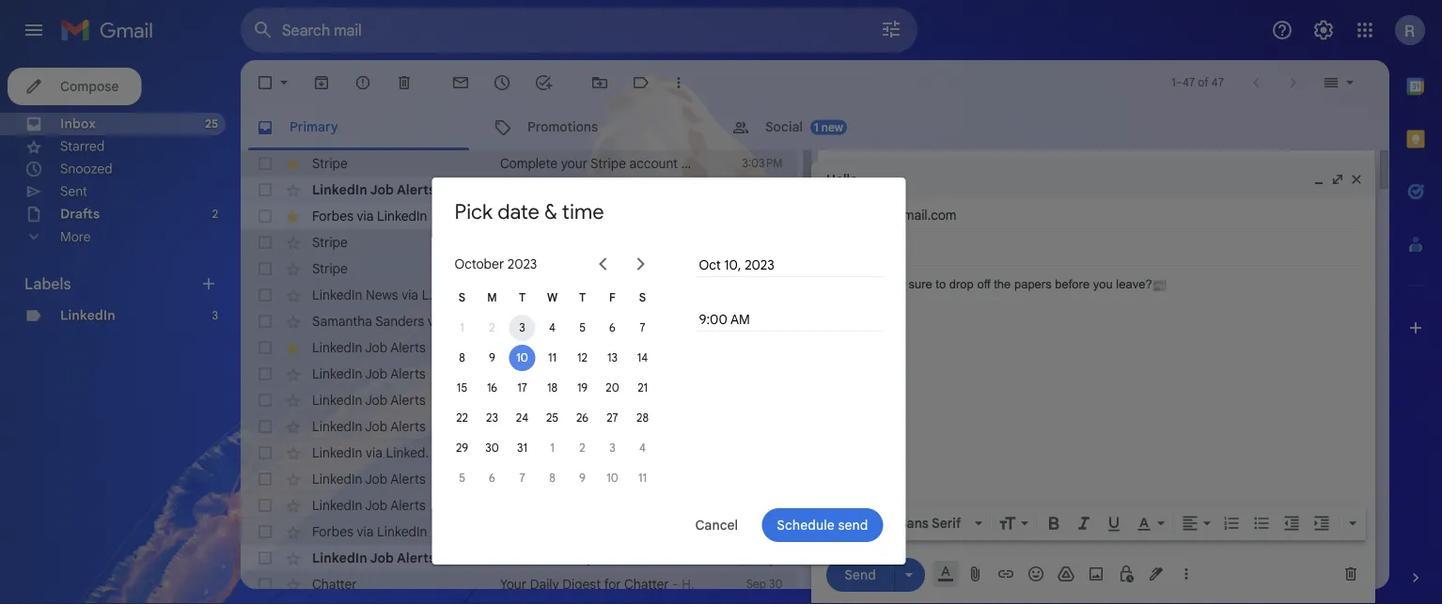 Task type: locate. For each thing, give the bounding box(es) containing it.
for left a
[[614, 524, 631, 540]]

6 inside 'cell'
[[489, 472, 496, 486]]

job
[[370, 181, 394, 198], [365, 339, 388, 356], [365, 366, 388, 382], [365, 392, 388, 409], [365, 418, 388, 435], [365, 471, 388, 488], [365, 497, 388, 514], [370, 550, 394, 567]]

« button
[[594, 255, 613, 274]]

t column header left w
[[507, 283, 537, 313]]

6 nov cell
[[477, 464, 507, 494]]

linkedin job alerts for "sales development representative": path - sales development representative (remote) and more
[[312, 392, 426, 409]]

0 vertical spatial how
[[885, 169, 928, 196]]

0 horizontal spatial most
[[885, 222, 933, 248]]

row containing linkedin news via l.
[[241, 282, 1140, 308]]

1 t from the left
[[519, 291, 526, 305]]

1 vertical spatial lame
[[571, 208, 604, 224]]

cell
[[640, 444, 798, 463], [640, 470, 798, 489]]

snoozed down job—how
[[655, 550, 711, 567]]

via down linkedin job alerts 2
[[357, 208, 374, 224]]

forbes via linkedin for 3rd row from the top
[[312, 208, 427, 224]]

8 left '9 oct' cell
[[459, 351, 465, 365]]

2 ago from the top
[[759, 524, 783, 540]]

5 row from the top
[[241, 282, 1140, 308]]

0 horizontal spatial account
[[630, 155, 678, 172]]

inbox up the < newsletters-noreply@linkedin.com
[[1121, 228, 1149, 242]]

more
[[1045, 182, 1078, 198], [1022, 339, 1053, 356], [1172, 366, 1203, 382], [1055, 392, 1086, 409], [1060, 418, 1090, 435]]

my
[[630, 313, 648, 330]]

1 horizontal spatial account
[[771, 260, 819, 277]]

s up my
[[639, 291, 646, 305]]

1 vertical spatial cell
[[640, 470, 798, 489]]

tiktok's up hours
[[1183, 196, 1255, 222]]

tab list containing primary
[[241, 105, 1390, 150]]

how up the stripe row
[[500, 208, 527, 224]]

1 vertical spatial opportunities
[[738, 497, 819, 514]]

tiktok's up 'taylor'
[[956, 208, 1003, 224]]

ago)
[[1231, 277, 1254, 291]]

6 for 6 oct cell
[[609, 321, 616, 335]]

0 vertical spatial shook
[[1052, 169, 1109, 196]]

development
[[828, 182, 913, 198], [821, 339, 900, 356], [819, 366, 898, 382], [796, 392, 875, 409], [859, 418, 938, 435]]

new
[[822, 120, 844, 134], [645, 524, 669, 540]]

0 horizontal spatial shook
[[607, 208, 643, 224]]

10
[[517, 351, 528, 365], [607, 472, 619, 486]]

development down same?
[[819, 366, 898, 382]]

your inside unrecognized device signed in to your stripe account link
[[702, 260, 729, 277]]

community,
[[559, 445, 628, 461]]

12
[[577, 351, 588, 365]]

representative": inside "link"
[[631, 550, 737, 567]]

0 horizontal spatial 7
[[519, 472, 525, 486]]

1 horizontal spatial shook
[[1052, 169, 1109, 196]]

0 horizontal spatial off
[[646, 208, 663, 224]]

schedule send button
[[762, 509, 884, 543]]

1
[[814, 120, 819, 134], [460, 321, 464, 335], [550, 442, 555, 456]]

4 oct cell
[[537, 313, 568, 343]]

12 oct cell
[[568, 343, 598, 373]]

5 for 14th row from the top
[[714, 524, 722, 540]]

dates
[[574, 313, 609, 330]]

1 vertical spatial ago
[[759, 524, 783, 540]]

1 vertical spatial off
[[646, 208, 663, 224]]

forbes via linkedin cell
[[885, 276, 1227, 292]]

on down manager
[[1013, 408, 1036, 423]]

11 right 10 oct cell
[[548, 351, 557, 365]]

0 horizontal spatial 30
[[485, 442, 499, 456]]

representative": for aidoc
[[631, 182, 737, 198]]

21 right 20 oct cell
[[638, 381, 648, 395]]

1 vertical spatial shook
[[607, 208, 643, 224]]

lame inside how khaby lame shook off early critics and followed his passion to become tiktok's most popular influencer
[[996, 169, 1047, 196]]

6 right 5 nov cell
[[489, 472, 496, 486]]

opportunities down should
[[757, 550, 844, 567]]

vi.
[[428, 313, 441, 330]]

labels navigation
[[0, 60, 241, 605]]

you're
[[519, 524, 556, 540]]

grid containing s
[[447, 283, 658, 494]]

1 "sales from the top
[[500, 182, 541, 198]]

0 vertical spatial 4
[[549, 321, 556, 335]]

0 vertical spatial representative":
[[621, 471, 717, 488]]

aidoc
[[740, 182, 777, 198]]

4 up 11 oct 'cell'
[[549, 321, 556, 335]]

2 inside 'cell'
[[580, 442, 586, 456]]

0 horizontal spatial passion
[[839, 208, 885, 224]]

1 inside social, one new message, tab
[[814, 120, 819, 134]]

row containing samantha sanders vi.
[[241, 308, 860, 335]]

decline
[[761, 287, 805, 303]]

0 vertical spatial cell
[[640, 444, 798, 463]]

inbox up starred
[[60, 116, 96, 132]]

2 s column header from the left
[[628, 283, 658, 313]]

13 inside "link"
[[741, 550, 754, 567]]

representative": for 25
[[621, 497, 717, 514]]

2 days from the top
[[725, 524, 756, 540]]

become up inbox button
[[1101, 196, 1179, 222]]

snoozed 5 days ago
[[655, 497, 783, 514], [655, 524, 783, 540], [655, 550, 783, 567]]

4 linkedin job alerts from the top
[[312, 418, 426, 435]]

to down payments
[[889, 208, 901, 224]]

on
[[612, 313, 627, 330], [1013, 408, 1036, 423]]

linkedin job alerts for "sales development representative": retrain.ai - sales development representative and more
[[312, 339, 426, 356]]

2 cell from the top
[[640, 470, 798, 489]]

1 row from the top
[[241, 150, 919, 177]]

0 vertical spatial inbox
[[60, 116, 96, 132]]

5 nov cell
[[447, 464, 477, 494]]

snoozed down starred
[[60, 161, 113, 177]]

linkedin job alerts for "sales development representative": boulevard - smb sales development representative and more
[[312, 418, 426, 435]]

9 oct cell
[[477, 343, 507, 373]]

how khaby lame shook off early critics and followed his passion to become tiktok's most popular influencer link
[[500, 207, 1149, 226]]

"sales
[[500, 182, 541, 198], [500, 339, 537, 356], [500, 366, 537, 382], [500, 392, 537, 409], [500, 418, 537, 435], [500, 471, 537, 488], [500, 497, 537, 514], [500, 550, 541, 567]]

1 vertical spatial 6
[[489, 472, 496, 486]]

job for "sales development representative": path - sales development representative (remote) and more
[[365, 392, 388, 409]]

schedule send
[[777, 517, 868, 534]]

4 for 4 oct cell
[[549, 321, 556, 335]]

t column header left the f
[[568, 283, 598, 313]]

25 inside 'labels' navigation
[[205, 117, 218, 131]]

most inside row
[[1006, 208, 1036, 224]]

1 horizontal spatial 13
[[741, 550, 754, 567]]

you
[[750, 313, 771, 330]]

opportunities up should
[[738, 497, 819, 514]]

become down payments
[[904, 208, 953, 224]]

representative": up the find
[[621, 418, 717, 435]]

alerts for "sales development representative": talentify - sales development representative manager - remote - usa and more
[[391, 366, 426, 382]]

followed down "sales development representative": aidoc - sales development representative and more link
[[765, 208, 816, 224]]

development up community,
[[540, 418, 618, 435]]

6 right dates
[[609, 321, 616, 335]]

9
[[489, 351, 496, 365], [579, 472, 586, 486]]

shook inside how khaby lame shook off early critics and followed his passion to become tiktok's most popular influencer
[[1052, 169, 1109, 196]]

how khaby lame shook off early critics and followed his passion to become tiktok's most popular influencer down "sales development representative": aidoc - sales development representative and more link
[[500, 208, 1149, 224]]

promotions
[[528, 119, 598, 135]]

0 vertical spatial 11
[[548, 351, 557, 365]]

2 t from the left
[[579, 291, 586, 305]]

7 linkedin job alerts from the top
[[312, 550, 436, 567]]

do
[[775, 313, 791, 330]]

0 horizontal spatial 1
[[460, 321, 464, 335]]

1 horizontal spatial 1
[[550, 442, 555, 456]]

0 horizontal spatial inbox
[[60, 116, 96, 132]]

development
[[544, 182, 628, 198], [540, 339, 618, 356], [540, 366, 618, 382], [540, 392, 618, 409], [540, 418, 618, 435], [540, 471, 618, 488], [540, 497, 618, 514], [544, 550, 628, 567]]

10 inside cell
[[607, 472, 619, 486]]

"sales for "sales development representative": aidoc - sales development representative and more
[[500, 182, 541, 198]]

your right the find
[[658, 445, 684, 461]]

row containing linkedin via linked.
[[241, 440, 798, 466]]

new right a
[[645, 524, 669, 540]]

"sales for "sales development representative": 25 opportunities
[[500, 497, 537, 514]]

newsletter
[[908, 408, 1008, 423]]

0 vertical spatial 21
[[638, 381, 648, 395]]

via for 3rd row from the top
[[357, 208, 374, 224]]

11 oct cell
[[537, 343, 568, 373]]

"sales down 'find'
[[500, 471, 537, 488]]

»
[[637, 256, 645, 272]]

account up the decline
[[771, 260, 819, 277]]

30 inside row
[[769, 578, 783, 592]]

snoozed for 13th row from the top
[[655, 497, 711, 514]]

2 vertical spatial 1
[[550, 442, 555, 456]]

influencer inside row
[[1089, 208, 1149, 224]]

1 vertical spatial representative":
[[621, 497, 717, 514]]

become inside row
[[904, 208, 953, 224]]

development inside "sales development representative": path - sales development representative (remote) and more link
[[796, 392, 875, 409]]

1 horizontal spatial t column header
[[568, 283, 598, 313]]

1 horizontal spatial s column header
[[628, 283, 658, 313]]

1 horizontal spatial his
[[970, 196, 997, 222]]

18
[[547, 381, 558, 395]]

1 horizontal spatial t
[[579, 291, 586, 305]]

forbes link
[[946, 525, 990, 543]]

1 horizontal spatial 21
[[721, 471, 732, 488]]

snoozed 5 days ago for opportunities
[[655, 497, 783, 514]]

"sales down 7 nov cell
[[500, 497, 537, 514]]

7 inside cell
[[519, 472, 525, 486]]

early
[[1145, 169, 1190, 196], [666, 208, 696, 224]]

3 linkedin job alerts from the top
[[312, 392, 426, 409]]

2 "sales from the top
[[500, 339, 537, 356]]

so you're applying for a new job—how long should your résumé be?
[[500, 524, 904, 540]]

development down community,
[[540, 471, 618, 488]]

passion down payments
[[839, 208, 885, 224]]

advanced search options image
[[873, 10, 910, 48]]

linkedin job alerts for "sales development representative": talentify - sales development representative manager - remote - usa and more
[[312, 366, 426, 382]]

alerts for "sales development representative": retrain.ai - sales development representative and more
[[391, 339, 426, 356]]

0 horizontal spatial s
[[459, 291, 466, 305]]

to inside how khaby lame shook off early critics and followed his passion to become tiktok's most popular influencer
[[1077, 196, 1097, 222]]

7 oct cell
[[628, 313, 658, 343]]

0 horizontal spatial 3
[[212, 309, 218, 323]]

"sales for "sales development representative": path - sales development representative (remote) and more
[[500, 392, 537, 409]]

0 vertical spatial ago
[[759, 497, 783, 514]]

1 horizontal spatial on
[[1013, 408, 1036, 423]]

27 oct cell
[[598, 403, 628, 434]]

6 inside cell
[[609, 321, 616, 335]]

2 t column header from the left
[[568, 283, 598, 313]]

1 vertical spatial 13
[[741, 550, 754, 567]]

1 horizontal spatial critics
[[1195, 169, 1252, 196]]

0 horizontal spatial 4
[[549, 321, 556, 335]]

popular up forbes via linkedin cell
[[1039, 208, 1085, 224]]

s
[[459, 291, 466, 305], [639, 291, 646, 305]]

3 oct cell
[[507, 313, 537, 343]]

0 horizontal spatial chatter
[[312, 576, 357, 593]]

4 for 4 nov cell
[[640, 442, 646, 456]]

5 linkedin job alerts from the top
[[312, 471, 426, 488]]

31 oct cell
[[507, 434, 537, 464]]

account left application
[[630, 155, 678, 172]]

0 vertical spatial snoozed 5 days ago
[[655, 497, 783, 514]]

30
[[485, 442, 499, 456], [769, 578, 783, 592]]

23 oct cell
[[477, 403, 507, 434]]

0 vertical spatial forbes via linkedin
[[312, 208, 427, 224]]

1 right vi.
[[460, 321, 464, 335]]

his up 'taylor'
[[970, 196, 997, 222]]

30 left 'find'
[[485, 442, 499, 456]]

f column header
[[598, 283, 628, 313]]

0 horizontal spatial 13
[[608, 351, 618, 365]]

1 horizontal spatial s
[[639, 291, 646, 305]]

6 "sales from the top
[[500, 471, 537, 488]]

sanders
[[375, 313, 424, 330]]

how khaby lame shook off early critics and followed his passion to become tiktok's most popular influencer main content
[[241, 60, 1390, 605]]

snooze image
[[493, 73, 512, 92]]

21 down forward
[[721, 471, 732, 488]]

development down payments
[[828, 182, 913, 198]]

"sales down the i've
[[500, 339, 537, 356]]

21 inside 'how khaby lame shook off early critics and followed his passion to become tiktok's most popular influencer' main content
[[721, 471, 732, 488]]

tiktok's inside how khaby lame shook off early critics and followed his passion to become tiktok's most popular influencer link
[[956, 208, 1003, 224]]

development inside "link"
[[544, 550, 628, 567]]

3 ago from the top
[[759, 550, 783, 567]]

his down "sales development representative": aidoc - sales development representative and more link
[[819, 208, 836, 224]]

7 up 14 oct cell
[[640, 321, 646, 335]]

2 horizontal spatial 3
[[610, 442, 616, 456]]

4 row from the top
[[241, 256, 819, 282]]

representative for "sales development representative": path - sales development representative (remote) and more
[[878, 392, 967, 409]]

to inside unrecognized device signed in to your stripe account link
[[687, 260, 699, 277]]

0 vertical spatial 13
[[608, 351, 618, 365]]

0 horizontal spatial s column header
[[447, 283, 477, 313]]

5 "sales from the top
[[500, 418, 537, 435]]

how
[[885, 169, 928, 196], [500, 208, 527, 224]]

1 horizontal spatial 30
[[769, 578, 783, 592]]

11 inside cell
[[639, 472, 647, 486]]

2 vertical spatial ago
[[759, 550, 783, 567]]

representative for "sales development representative": aidoc - sales development representative and more
[[916, 182, 1014, 198]]

1 vertical spatial khaby
[[530, 208, 567, 224]]

a
[[634, 524, 641, 540]]

more
[[60, 229, 91, 245]]

for right the digest
[[604, 576, 621, 593]]

18 oct cell
[[537, 373, 568, 403]]

1 for 1 nov cell
[[550, 442, 555, 456]]

6 oct cell
[[598, 313, 628, 343]]

via down linkedin via linked.
[[357, 524, 374, 540]]

development for path
[[796, 392, 875, 409]]

9 down 2 oct 'cell'
[[489, 351, 496, 365]]

28
[[637, 411, 649, 426]]

s column header right the f
[[628, 283, 658, 313]]

6 linkedin job alerts from the top
[[312, 497, 426, 514]]

essential
[[842, 287, 895, 303]]

manager
[[994, 366, 1047, 382]]

influencer up forbes via linkedin cell
[[1014, 222, 1108, 248]]

development for retrain.ai
[[821, 339, 900, 356]]

inbox inside 'labels' navigation
[[60, 116, 96, 132]]

s column header left m
[[447, 283, 477, 313]]

0 vertical spatial off
[[1113, 169, 1140, 196]]

settings image
[[1313, 19, 1335, 41]]

pick date & time dialog
[[432, 178, 906, 565]]

l.
[[422, 287, 433, 303]]

representative up newsletter
[[901, 366, 990, 382]]

representative": up "sales development representative": 25 opportunities
[[621, 471, 717, 488]]

14 oct cell
[[628, 343, 658, 373]]

tab list
[[1390, 60, 1443, 537], [241, 105, 1390, 150]]

most up the career
[[885, 222, 933, 248]]

opportunities for "sales development representative": 21 opportunities
[[736, 471, 816, 488]]

26 oct cell
[[568, 403, 598, 434]]

row
[[241, 150, 919, 177], [241, 177, 1078, 203], [241, 203, 1149, 229], [241, 256, 819, 282], [241, 282, 1140, 308], [241, 308, 860, 335], [241, 335, 1053, 361], [241, 361, 1203, 387], [241, 387, 1086, 414], [241, 414, 1090, 440], [241, 440, 798, 466], [241, 466, 816, 493], [241, 493, 819, 519], [241, 519, 904, 545], [241, 545, 844, 572], [241, 572, 798, 598]]

0 horizontal spatial lame
[[571, 208, 604, 224]]

0 vertical spatial 9
[[489, 351, 496, 365]]

2 vertical spatial days
[[725, 550, 756, 567]]

1 horizontal spatial how
[[885, 169, 928, 196]]

compose
[[60, 78, 119, 95]]

cross-generational miscommunication, the decline of an essential career and taylor swift's economy boost link
[[500, 286, 1140, 305]]

s column header
[[447, 283, 477, 313], [628, 283, 658, 313]]

10 nov cell
[[598, 464, 628, 494]]

w column header
[[537, 283, 568, 313]]

development inside "sales development representative": aidoc - sales development representative and more link
[[828, 182, 913, 198]]

linkedin
[[312, 181, 367, 198], [377, 208, 427, 224], [955, 276, 1010, 292], [312, 287, 363, 303], [60, 308, 115, 324], [312, 339, 363, 356], [312, 366, 363, 382], [312, 392, 363, 409], [1040, 408, 1111, 423], [312, 418, 363, 435], [312, 445, 363, 461], [312, 471, 363, 488], [312, 497, 363, 514], [377, 524, 427, 540], [312, 550, 367, 567]]

-
[[780, 182, 787, 198], [777, 339, 783, 356], [774, 366, 780, 382], [1050, 366, 1056, 382], [1108, 366, 1114, 382], [751, 392, 757, 409], [784, 418, 790, 435], [673, 576, 679, 593]]

1 s from the left
[[459, 291, 466, 305]]

pick date & time heading
[[455, 198, 604, 225]]

2 vertical spatial opportunities
[[757, 550, 844, 567]]

29 oct cell
[[447, 434, 477, 464]]

0 horizontal spatial how
[[500, 208, 527, 224]]

2 inside 'cell'
[[489, 321, 495, 335]]

pick
[[455, 198, 493, 225]]

grid
[[447, 283, 658, 494]]

opportunities inside "link"
[[757, 550, 844, 567]]

m column header
[[477, 283, 507, 313]]

19 oct cell
[[568, 373, 598, 403]]

1 vertical spatial 8
[[549, 472, 556, 486]]

1 horizontal spatial 11
[[639, 472, 647, 486]]

7
[[640, 321, 646, 335], [519, 472, 525, 486]]

representative": for boulevard
[[621, 418, 717, 435]]

1 horizontal spatial 6
[[609, 321, 616, 335]]

"sales up date
[[500, 182, 541, 198]]

10 right '9 oct' cell
[[517, 351, 528, 365]]

verified sender image
[[1015, 276, 1028, 290]]

7 down 'find'
[[519, 472, 525, 486]]

alerts for "sales development representative": 21 opportunities
[[391, 471, 426, 488]]

snoozed inside 'labels' navigation
[[60, 161, 113, 177]]

1 up 8 nov cell
[[550, 442, 555, 456]]

to left start
[[751, 155, 763, 172]]

10 inside cell
[[517, 351, 528, 365]]

0 vertical spatial 1
[[814, 120, 819, 134]]

2 row from the top
[[241, 177, 1078, 203]]

11 nov cell
[[628, 464, 658, 494]]

0 horizontal spatial khaby
[[530, 208, 567, 224]]

"sales development representative": path - sales development representative (remote) and more
[[500, 392, 1086, 409]]

7 for 7 nov cell
[[519, 472, 525, 486]]

1 vertical spatial 7
[[519, 472, 525, 486]]

linkedin job alerts
[[312, 339, 426, 356], [312, 366, 426, 382], [312, 392, 426, 409], [312, 418, 426, 435], [312, 471, 426, 488], [312, 497, 426, 514], [312, 550, 436, 567]]

1 oct cell
[[447, 313, 477, 343]]

9 row from the top
[[241, 387, 1086, 414]]

development down the applying in the left of the page
[[544, 550, 628, 567]]

9 for 9 nov cell
[[579, 472, 586, 486]]

your daily digest for chatter -
[[500, 576, 682, 593]]

1 horizontal spatial 10
[[607, 472, 619, 486]]

passion up <
[[1001, 196, 1072, 222]]

11
[[548, 351, 557, 365], [639, 472, 647, 486]]

"sales development representative": retrain.ai - sales development representative and more
[[500, 339, 1053, 356]]

13 inside cell
[[608, 351, 618, 365]]

0 horizontal spatial new
[[645, 524, 669, 540]]

7 "sales from the top
[[500, 497, 537, 514]]

(remote)
[[971, 392, 1026, 409]]

3 "sales from the top
[[500, 366, 537, 382]]

inbox inside button
[[1121, 228, 1149, 242]]

9 inside cell
[[579, 472, 586, 486]]

1 vertical spatial 1
[[460, 321, 464, 335]]

s for second s 'column header' from left
[[639, 291, 646, 305]]

1 nov cell
[[537, 434, 568, 464]]

to inside how khaby lame shook off early critics and followed his passion to become tiktok's most popular influencer link
[[889, 208, 901, 224]]

2 s from the left
[[639, 291, 646, 305]]

2 vertical spatial 25
[[721, 497, 735, 514]]

should
[[706, 313, 747, 330]]

11 inside 'cell'
[[548, 351, 557, 365]]

"sales development representative": boulevard - smb sales development representative and more link
[[500, 418, 1090, 436]]

1 horizontal spatial 4
[[640, 442, 646, 456]]

t column header
[[507, 283, 537, 313], [568, 283, 598, 313]]

< newsletters-noreply@linkedin.com
[[1036, 277, 1218, 291]]

off up inbox button
[[1113, 169, 1140, 196]]

1 vertical spatial 4
[[640, 442, 646, 456]]

«
[[599, 256, 607, 272]]

how khaby lame shook off early critics and followed his passion to become tiktok's most popular influencer up newsletters-
[[885, 169, 1292, 248]]

opportunities for "sales development representative": 13 opportunities
[[757, 550, 844, 567]]

sales
[[790, 182, 824, 198], [786, 339, 818, 356], [783, 366, 815, 382], [760, 392, 792, 409], [823, 418, 855, 435]]

development up time
[[544, 182, 628, 198]]

13 left 14 oct cell
[[608, 351, 618, 365]]

1 horizontal spatial khaby
[[933, 169, 991, 196]]

1 linkedin job alerts from the top
[[312, 339, 426, 356]]

1:00 pm
[[741, 183, 783, 197]]

2 horizontal spatial 25
[[721, 497, 735, 514]]

representative": for talentify
[[621, 366, 717, 382]]

1 horizontal spatial inbox
[[1121, 228, 1149, 242]]

followed down payments
[[885, 196, 966, 222]]

representative": down complete your stripe account application to start accepting payments link
[[631, 182, 737, 198]]

11 row from the top
[[241, 440, 798, 466]]

ruby
[[899, 296, 924, 310]]

your right in
[[702, 260, 729, 277]]

economy
[[1047, 287, 1102, 303]]

ago
[[759, 497, 783, 514], [759, 524, 783, 540], [759, 550, 783, 567]]

6 for 6 nov 'cell'
[[489, 472, 496, 486]]

12 row from the top
[[241, 466, 816, 493]]

tue, oct 3, 2023, 1:00 pm element
[[741, 181, 783, 199]]

representative down payments
[[916, 182, 1014, 198]]

1 vertical spatial snoozed 5 days ago
[[655, 524, 783, 540]]

development up the applying in the left of the page
[[540, 497, 618, 514]]

forbes via linkedin down linkedin via linked.
[[312, 524, 427, 540]]

development for "sales development representative": talentify - sales development representative manager - remote - usa and more
[[540, 366, 618, 382]]

"sales inside "link"
[[500, 550, 541, 567]]

None search field
[[241, 8, 918, 53]]

new inside tab
[[822, 120, 844, 134]]

opportunities
[[736, 471, 816, 488], [738, 497, 819, 514], [757, 550, 844, 567]]

1 vertical spatial 9
[[579, 472, 586, 486]]

0 horizontal spatial become
[[904, 208, 953, 224]]

1 days from the top
[[725, 497, 756, 514]]

- left usa
[[1108, 366, 1114, 382]]

2 snoozed 5 days ago from the top
[[655, 524, 783, 540]]

7 inside cell
[[640, 321, 646, 335]]

0 vertical spatial 30
[[485, 442, 499, 456]]

ago for a
[[759, 524, 783, 540]]

forbes edge image
[[908, 439, 968, 499]]

4
[[549, 321, 556, 335], [640, 442, 646, 456]]

primary tab
[[241, 105, 477, 150]]

21
[[638, 381, 648, 395], [721, 471, 732, 488]]

0 horizontal spatial critics
[[699, 208, 736, 224]]

representative
[[916, 182, 1014, 198], [903, 339, 993, 356], [901, 366, 990, 382], [878, 392, 967, 409], [941, 418, 1030, 435]]

8 "sales from the top
[[500, 550, 541, 567]]

how right accepting
[[885, 169, 928, 196]]

report spam image
[[354, 73, 372, 92]]

s left m
[[459, 291, 466, 305]]

1 horizontal spatial chatter
[[624, 576, 669, 593]]

applying
[[560, 524, 611, 540]]

9 down community,
[[579, 472, 586, 486]]

1 vertical spatial account
[[771, 260, 819, 277]]

0 horizontal spatial on
[[612, 313, 627, 330]]

promotions tab
[[479, 105, 716, 150]]

Time field
[[697, 309, 882, 330]]

5 for 13th row from the top
[[714, 497, 722, 514]]

lame
[[996, 169, 1047, 196], [571, 208, 604, 224]]

4 "sales from the top
[[500, 392, 537, 409]]

snoozed up job—how
[[655, 497, 711, 514]]

0 vertical spatial 8
[[459, 351, 465, 365]]

25 oct cell
[[537, 403, 568, 434]]

2 oct cell
[[477, 313, 507, 343]]

new up accepting
[[822, 120, 844, 134]]

"sales right the 16
[[500, 366, 537, 382]]

remote
[[1059, 366, 1105, 382]]

development inside "sales development representative": retrain.ai - sales development representative and more link
[[821, 339, 900, 356]]

1 cell from the top
[[640, 444, 798, 463]]

representative": down job—how
[[631, 550, 737, 567]]

1 snoozed 5 days ago from the top
[[655, 497, 783, 514]]

development inside "sales development representative": talentify - sales development representative manager - remote - usa and more link
[[819, 366, 898, 382]]

4 right the 3 nov cell
[[640, 442, 646, 456]]

1 t column header from the left
[[507, 283, 537, 313]]

opportunities for "sales development representative": 25 opportunities
[[738, 497, 819, 514]]

0 vertical spatial for
[[614, 524, 631, 540]]

1 vertical spatial 21
[[721, 471, 732, 488]]

cell for opportunities
[[640, 470, 798, 489]]

"sales for "sales development representative": talentify - sales development representative manager - remote - usa and more
[[500, 366, 537, 382]]

linkedin job alerts 2
[[312, 181, 445, 198]]

snoozed up "sales development representative": 13 opportunities
[[655, 524, 711, 540]]

via left 'taylor'
[[933, 276, 952, 292]]

your down promotions
[[561, 155, 588, 172]]

"sales up 24
[[500, 392, 537, 409]]

0 horizontal spatial 6
[[489, 472, 496, 486]]

1 horizontal spatial most
[[1006, 208, 1036, 224]]

forbes via linkedin up the ruby in the right of the page
[[885, 276, 1010, 292]]

1 vertical spatial 25
[[546, 411, 559, 426]]

sales for path
[[760, 392, 792, 409]]

critics
[[1195, 169, 1252, 196], [699, 208, 736, 224]]

1 right social at the right
[[814, 120, 819, 134]]

0 vertical spatial new
[[822, 120, 844, 134]]

16 row from the top
[[241, 572, 798, 598]]

ago right long
[[759, 524, 783, 540]]

1 horizontal spatial popular
[[1039, 208, 1085, 224]]

0 vertical spatial early
[[1145, 169, 1190, 196]]

10 oct cell
[[507, 343, 537, 373]]

off inside how khaby lame shook off early critics and followed his passion to become tiktok's most popular influencer
[[1113, 169, 1140, 196]]

9 inside cell
[[489, 351, 496, 365]]

followed
[[885, 196, 966, 222], [765, 208, 816, 224]]

linkedin corporation image
[[833, 275, 870, 312]]

2 linkedin job alerts from the top
[[312, 366, 426, 382]]

ago for opportunities
[[759, 497, 783, 514]]

inbox for inbox button
[[1121, 228, 1149, 242]]

1 ago from the top
[[759, 497, 783, 514]]

1 vertical spatial how
[[500, 208, 527, 224]]

1 vertical spatial days
[[725, 524, 756, 540]]

ago up the sep 30 at right bottom
[[759, 550, 783, 567]]

labels
[[24, 275, 71, 293]]

boulevard
[[721, 418, 781, 435]]

27
[[607, 411, 619, 426]]

sales down the
[[786, 339, 818, 356]]

1 horizontal spatial 8
[[549, 472, 556, 486]]

6 row from the top
[[241, 308, 860, 335]]

unrecognized device signed in to your stripe account link
[[500, 260, 819, 278]]

how khaby lame shook off early critics and followed his passion to become tiktok's most popular influencer
[[885, 169, 1292, 248], [500, 208, 1149, 224]]

development up 26
[[540, 392, 618, 409]]

"sales development representative": talentify - sales development representative manager - remote - usa and more
[[500, 366, 1203, 382]]



Task type: vqa. For each thing, say whether or not it's contained in the screenshot.


Task type: describe. For each thing, give the bounding box(es) containing it.
representative down (remote)
[[941, 418, 1030, 435]]

25 inside row
[[721, 497, 735, 514]]

job for "sales development representative": 21 opportunities
[[365, 471, 388, 488]]

15
[[457, 381, 468, 395]]

13 row from the top
[[241, 493, 819, 519]]

snoozed for 15th row from the top of the 'how khaby lame shook off early critics and followed his passion to become tiktok's most popular influencer' main content
[[655, 550, 711, 567]]

7 row from the top
[[241, 335, 1053, 361]]

15 row from the top
[[241, 545, 844, 572]]

job for "sales development representative": 13 opportunities
[[370, 550, 394, 567]]

9 for '9 oct' cell
[[489, 351, 496, 365]]

development for "sales development representative": retrain.ai - sales development representative and more
[[540, 339, 618, 356]]

row containing chatter
[[241, 572, 798, 598]]

3 row from the top
[[241, 203, 1149, 229]]

- left remote
[[1050, 366, 1056, 382]]

1 for 1 new
[[814, 120, 819, 134]]

unrecognized
[[500, 260, 584, 277]]

for for applying
[[614, 524, 631, 540]]

w
[[547, 291, 558, 305]]

3 snoozed 5 days ago from the top
[[655, 550, 783, 567]]

1 horizontal spatial become
[[1101, 196, 1179, 222]]

0 horizontal spatial followed
[[765, 208, 816, 224]]

30 inside 30 oct cell
[[485, 442, 499, 456]]

representative": for 21
[[621, 471, 717, 488]]

- right aidoc
[[780, 182, 787, 198]]

Date field
[[697, 255, 882, 276]]

social, one new message, tab
[[717, 105, 954, 150]]

1 horizontal spatial followed
[[885, 196, 966, 222]]

should
[[761, 524, 801, 540]]

11 for 11 nov cell
[[639, 472, 647, 486]]

1 chatter from the left
[[312, 576, 357, 593]]

mark as unread image
[[451, 73, 470, 92]]

primary
[[290, 119, 338, 135]]

development for "sales development representative": boulevard - smb sales development representative and more
[[540, 418, 618, 435]]

accepting
[[798, 155, 857, 172]]

17 oct cell
[[507, 373, 537, 403]]

4 nov cell
[[628, 434, 658, 464]]

3 for 3 oct cell
[[519, 321, 525, 335]]

(7
[[1186, 277, 1196, 291]]

job for "sales development representative": boulevard - smb sales development representative and more
[[365, 418, 388, 435]]

23
[[486, 411, 498, 426]]

talentify
[[720, 366, 771, 382]]

complete your stripe account application to start accepting payments link
[[500, 154, 919, 173]]

author image image
[[908, 519, 938, 549]]

october 2023 row
[[447, 245, 658, 283]]

representative for "sales development representative": talentify - sales development representative manager - remote - usa and more
[[901, 366, 990, 382]]

representative": for retrain.ai
[[621, 339, 717, 356]]

archive image
[[312, 73, 331, 92]]

"sales development representative": path - sales development representative (remote) and more link
[[500, 391, 1086, 410]]

8 row from the top
[[241, 361, 1203, 387]]

2 chatter from the left
[[624, 576, 669, 593]]

21 inside cell
[[638, 381, 648, 395]]

time
[[562, 198, 604, 225]]

s for 2nd s 'column header' from right
[[459, 291, 466, 305]]

stripe inside row
[[312, 234, 348, 251]]

alerts for "sales development representative": path - sales development representative (remote) and more
[[391, 392, 426, 409]]

in
[[673, 260, 683, 277]]

your
[[500, 576, 527, 593]]

linked.
[[386, 445, 429, 461]]

newsletters-
[[1042, 277, 1105, 291]]

the
[[738, 287, 758, 303]]

linkedin image
[[908, 351, 994, 379]]

send
[[838, 517, 868, 534]]

find
[[631, 445, 654, 461]]

forbes up the ruby in the right of the page
[[885, 276, 929, 292]]

2 inside 'labels' navigation
[[212, 207, 218, 221]]

1 vertical spatial forbes via linkedin
[[885, 276, 1010, 292]]

october
[[455, 256, 504, 272]]

linkedin job alerts for "sales development representative": 21 opportunities
[[312, 471, 426, 488]]

17
[[517, 381, 527, 395]]

start
[[766, 155, 794, 172]]

linkedin news via l.
[[312, 287, 433, 303]]

newsletter on linkedin
[[908, 408, 1111, 423]]

28 oct cell
[[628, 403, 658, 434]]

linkedin job alerts for "sales development representative": 13 opportunities
[[312, 550, 436, 567]]

resume:
[[652, 313, 703, 330]]

&
[[544, 198, 557, 225]]

oct
[[755, 262, 774, 276]]

0 vertical spatial critics
[[1195, 169, 1252, 196]]

lame inside row
[[571, 208, 604, 224]]

cancel button
[[679, 509, 754, 543]]

inbox button
[[1117, 227, 1151, 244]]

samantha
[[312, 313, 372, 330]]

5 for 15th row from the top of the 'how khaby lame shook off early critics and followed his passion to become tiktok's most popular influencer' main content
[[714, 550, 722, 567]]

0 vertical spatial account
[[630, 155, 678, 172]]

representative": for 13
[[631, 550, 737, 567]]

sent link
[[60, 183, 87, 200]]

10 row from the top
[[241, 414, 1090, 440]]

boost
[[1105, 287, 1140, 303]]

20 oct cell
[[598, 373, 628, 403]]

find
[[500, 445, 526, 461]]

0 horizontal spatial his
[[819, 208, 836, 224]]

3:03 pm
[[742, 157, 783, 171]]

the
[[794, 313, 817, 330]]

how khaby lame shook off early critics and followed his passion to become tiktok's most popular influencer inside row
[[500, 208, 1149, 224]]

via left 'l.'
[[402, 287, 419, 303]]

14 row from the top
[[241, 519, 904, 545]]

days for opportunities
[[725, 497, 756, 514]]

shook inside row
[[607, 208, 643, 224]]

1 vertical spatial on
[[1013, 408, 1036, 423]]

so you're applying for a new job—how long should your résumé be? cell
[[500, 524, 904, 540]]

to inside complete your stripe account application to start accepting payments link
[[751, 155, 763, 172]]

stripe row
[[241, 229, 798, 256]]

sales for retrain.ai
[[786, 339, 818, 356]]

development for "sales development representative": aidoc - sales development representative and more
[[544, 182, 628, 198]]

20
[[606, 381, 619, 395]]

so
[[500, 524, 516, 540]]

miscommunication,
[[619, 287, 735, 303]]

alerts for "sales development representative": 13 opportunities
[[397, 550, 436, 567]]

your right 31
[[529, 445, 556, 461]]

retrain.ai
[[721, 339, 773, 356]]

forward
[[718, 445, 765, 461]]

device
[[587, 260, 626, 277]]

labels heading
[[24, 275, 199, 293]]

date
[[498, 198, 540, 225]]

"sales development representative": 25 opportunities cell
[[500, 497, 819, 514]]

16 oct cell
[[477, 373, 507, 403]]

1 horizontal spatial early
[[1145, 169, 1190, 196]]

inbox for inbox link
[[60, 116, 96, 132]]

- down "sales development representative": retrain.ai - sales development representative and more link
[[774, 366, 780, 382]]

career
[[898, 287, 937, 303]]

8 nov cell
[[537, 464, 568, 494]]

via for 14th row from the top
[[357, 524, 374, 540]]

how inside how khaby lame shook off early critics and followed his passion to become tiktok's most popular influencer
[[885, 169, 928, 196]]

social
[[766, 119, 803, 135]]

complete your stripe account application to start accepting payments
[[500, 155, 919, 172]]

15 oct cell
[[447, 373, 477, 403]]

cross-generational miscommunication, the decline of an essential career and taylor swift's economy boost
[[500, 287, 1140, 303]]

ditched
[[524, 313, 571, 330]]

job for "sales development representative": retrain.ai - sales development representative and more
[[365, 339, 388, 356]]

8 for 8 nov cell
[[549, 472, 556, 486]]

"sales development representative": 25 opportunities
[[500, 497, 819, 514]]

linkedin via linked.
[[312, 445, 429, 461]]

unrecognized device signed in to your stripe account
[[500, 260, 819, 277]]

inbox link
[[60, 116, 96, 132]]

compose button
[[8, 68, 141, 105]]

usa
[[1118, 366, 1143, 382]]

"sales development representative": aidoc - sales development representative and more link
[[500, 181, 1078, 199]]

3 for the 3 nov cell
[[610, 442, 616, 456]]

passion inside how khaby lame shook off early critics and followed his passion to become tiktok's most popular influencer link
[[839, 208, 885, 224]]

snoozed for 14th row from the top
[[655, 524, 711, 540]]

forbes via linkedin for 14th row from the top
[[312, 524, 427, 540]]

cell for your
[[640, 444, 798, 463]]

"sales development representative": aidoc - sales development representative and more
[[500, 182, 1078, 198]]

» button
[[631, 255, 650, 274]]

starred link
[[60, 138, 105, 155]]

"sales development representative": talentify - sales development representative manager - remote - usa and more link
[[500, 365, 1203, 384]]

résumé
[[834, 524, 878, 540]]

add to tasks image
[[534, 73, 553, 92]]

1 s column header from the left
[[447, 283, 477, 313]]

i've ditched dates on my resume: should you do the same? link
[[500, 312, 860, 331]]

forbes right author image
[[946, 525, 990, 541]]

0 vertical spatial khaby
[[933, 169, 991, 196]]

development inside "sales development representative": boulevard - smb sales development representative and more link
[[859, 418, 938, 435]]

days for a
[[725, 524, 756, 540]]

application
[[682, 155, 747, 172]]

- down "sales development representative": 13 opportunities "link"
[[673, 576, 679, 593]]

9 nov cell
[[568, 464, 598, 494]]

24 oct cell
[[507, 403, 537, 434]]

5 oct cell
[[568, 313, 598, 343]]

linkedin inside 'labels' navigation
[[60, 308, 115, 324]]

3 inside 'labels' navigation
[[212, 309, 218, 323]]

2 nov cell
[[568, 434, 598, 464]]

13 oct cell
[[598, 343, 628, 373]]

on inside i've ditched dates on my resume: should you do the same? link
[[612, 313, 627, 330]]

via for row containing linkedin via linked.
[[366, 445, 383, 461]]

new inside row
[[645, 524, 669, 540]]

1 horizontal spatial passion
[[1001, 196, 1072, 222]]

- right path
[[751, 392, 757, 409]]

19
[[577, 381, 588, 395]]

"sales for "sales development representative": retrain.ai - sales development representative and more
[[500, 339, 537, 356]]

11 for 11 oct 'cell'
[[548, 351, 557, 365]]

delete image
[[395, 73, 414, 92]]

sales right smb
[[823, 418, 855, 435]]

daily
[[530, 576, 559, 593]]

complete
[[500, 155, 558, 172]]

forbes down linkedin job alerts 2
[[312, 208, 354, 224]]

job—how
[[673, 524, 728, 540]]

<
[[1036, 277, 1042, 291]]

1 vertical spatial critics
[[699, 208, 736, 224]]

sep
[[746, 578, 766, 592]]

8:28 am (7 hours ago) cell
[[1144, 275, 1254, 293]]

10 for 10 nov cell
[[607, 472, 619, 486]]

your inside complete your stripe account application to start accepting payments link
[[561, 155, 588, 172]]

main menu image
[[23, 19, 45, 41]]

development for "sales development representative": 21 opportunities
[[540, 471, 618, 488]]

sales for aidoc
[[790, 182, 824, 198]]

8 for 8 oct cell on the bottom left of page
[[459, 351, 465, 365]]

"sales development representative": 13 opportunities
[[500, 550, 844, 567]]

8:28 am
[[1144, 277, 1183, 291]]

popular inside row
[[1039, 208, 1085, 224]]

1 for 1 oct cell
[[460, 321, 464, 335]]

find your community, find your path forward
[[500, 445, 765, 461]]

news
[[366, 287, 398, 303]]

3 nov cell
[[598, 434, 628, 464]]

"sales for "sales development representative": 13 opportunities
[[500, 550, 541, 567]]

representative for "sales development representative": retrain.ai - sales development representative and more
[[903, 339, 993, 356]]

most inside how khaby lame shook off early critics and followed his passion to become tiktok's most popular influencer
[[885, 222, 933, 248]]

forbes down linkedin via linked.
[[312, 524, 354, 540]]

sep 30
[[746, 578, 783, 592]]

development for "sales development representative": 25 opportunities
[[540, 497, 618, 514]]

how inside row
[[500, 208, 527, 224]]

development for aidoc
[[828, 182, 913, 198]]

sales for talentify
[[783, 366, 815, 382]]

job for "sales development representative": talentify - sales development representative manager - remote - usa and more
[[365, 366, 388, 382]]

off inside row
[[646, 208, 663, 224]]

development for "sales development representative": 13 opportunities
[[544, 550, 628, 567]]

0 horizontal spatial popular
[[938, 222, 1009, 248]]

2 inside linkedin job alerts 2
[[439, 183, 445, 197]]

1 new
[[814, 120, 844, 134]]

smb
[[793, 418, 820, 435]]

for for digest
[[604, 576, 621, 593]]

drafts
[[60, 206, 100, 222]]

30 oct cell
[[477, 434, 507, 464]]

25 inside "cell"
[[546, 411, 559, 426]]

your right should
[[804, 524, 831, 540]]

i've ditched dates on my resume: should you do the same?
[[500, 313, 860, 330]]

grid inside pick date & time dialog
[[447, 283, 658, 494]]

8 oct cell
[[447, 343, 477, 373]]

search mail image
[[246, 13, 280, 47]]

alerts for "sales development representative": boulevard - smb sales development representative and more
[[391, 418, 426, 435]]

"sales development representative": 21 opportunities link
[[500, 470, 816, 489]]

development for "sales development representative": path - sales development representative (remote) and more
[[540, 392, 618, 409]]

oct 2
[[755, 262, 783, 276]]

10 for 10 oct cell
[[517, 351, 528, 365]]

toggle split pane mode image
[[1322, 73, 1341, 92]]

- left smb
[[784, 418, 790, 435]]

generational
[[541, 287, 615, 303]]

0 horizontal spatial early
[[666, 208, 696, 224]]

snoozed 5 days ago for a
[[655, 524, 783, 540]]

cross-
[[500, 287, 541, 303]]

development for talentify
[[819, 366, 898, 382]]

noreply@linkedin.com
[[1105, 277, 1218, 291]]

7 for 7 oct cell
[[640, 321, 646, 335]]

m
[[487, 291, 497, 305]]

3 days from the top
[[725, 550, 756, 567]]

22 oct cell
[[447, 403, 477, 434]]

7 nov cell
[[507, 464, 537, 494]]

path
[[721, 392, 748, 409]]

- down the do
[[777, 339, 783, 356]]

representative": for path
[[621, 392, 717, 409]]

21 oct cell
[[628, 373, 658, 403]]

"sales for "sales development representative": 21 opportunities
[[500, 471, 537, 488]]

mon, oct 2, 2023, 9:28 am element
[[755, 312, 783, 331]]

1 horizontal spatial tiktok's
[[1183, 196, 1255, 222]]



